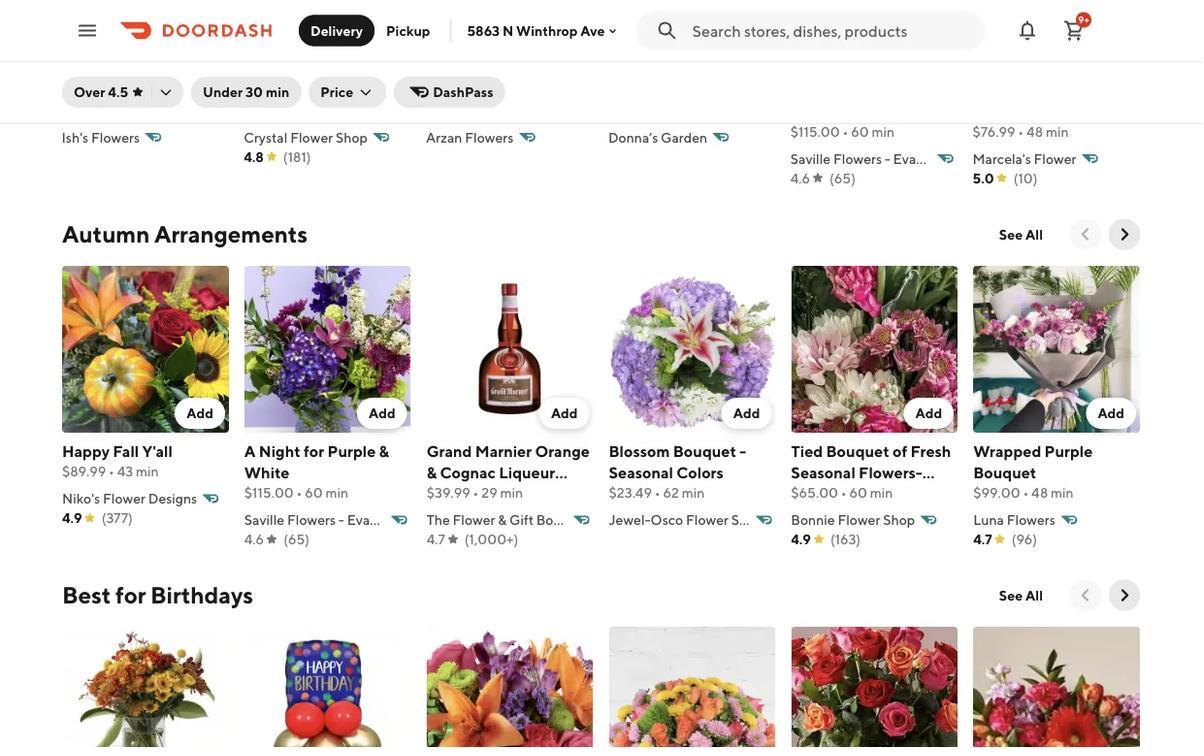 Task type: vqa. For each thing, say whether or not it's contained in the screenshot.
PM
no



Task type: describe. For each thing, give the bounding box(es) containing it.
best for birthdays
[[62, 581, 253, 609]]

29
[[481, 484, 497, 500]]

tied
[[791, 441, 823, 460]]

luna
[[973, 511, 1004, 527]]

price
[[321, 84, 353, 100]]

• inside ooh la la lilies $94.95 • 81 min
[[109, 102, 115, 118]]

garden
[[661, 129, 708, 145]]

flowers down $115.00 • 60 min
[[834, 151, 883, 167]]

arzan
[[427, 129, 463, 145]]

birthdays
[[150, 581, 253, 609]]

ooh la la lilies $94.95 • 81 min
[[62, 81, 176, 118]]

0 horizontal spatial saville flowers - evanston, il
[[244, 511, 423, 527]]

flower up (10)
[[1034, 151, 1077, 167]]

night
[[259, 441, 301, 460]]

the flower & gift boutique
[[427, 511, 594, 527]]

81 inside ooh la la lilies $94.95 • 81 min
[[117, 102, 131, 118]]

4.5
[[108, 84, 128, 100]]

wrapped
[[973, 441, 1041, 460]]

(377)
[[102, 509, 133, 525]]

$76.99 • 48 min
[[973, 123, 1069, 139]]

for inside a night for purple & white $115.00 • 60 min
[[304, 441, 324, 460]]

4.7 for grand marnier orange & cognac liqueur (750ml)
[[427, 531, 445, 547]]

5863
[[467, 23, 500, 39]]

gift
[[509, 511, 534, 527]]

previous button of carousel image
[[1076, 586, 1095, 605]]

2 la from the left
[[118, 81, 135, 99]]

1 horizontal spatial $39.99
[[427, 484, 470, 500]]

min inside blossom bouquet - seasonal colors $23.49 • 62 min
[[682, 484, 705, 500]]

best
[[62, 581, 111, 609]]

81 inside bf89-11k $39.99 • 81 min
[[299, 102, 313, 118]]

dashpass
[[433, 84, 493, 100]]

a
[[244, 441, 256, 460]]

pickup
[[386, 22, 430, 38]]

43
[[117, 463, 133, 479]]

4.9 for happy fall y'all
[[62, 509, 82, 525]]

tied bouquet of fresh seasonal flowers- designer's choice
[[791, 441, 951, 503]]

happy fall y'all $89.99 • 43 min
[[62, 441, 173, 479]]

4.7 for wrapped purple bouquet
[[973, 531, 992, 547]]

flowers down ooh la la lilies $94.95 • 81 min
[[92, 129, 140, 145]]

donna's
[[609, 129, 659, 145]]

& inside a night for purple & white $115.00 • 60 min
[[379, 441, 389, 460]]

4.9 for tied bouquet of fresh seasonal flowers- designer's choice
[[791, 531, 811, 547]]

autumn arrangements link
[[62, 219, 308, 250]]

of
[[893, 441, 907, 460]]

autumn arrangements
[[62, 220, 308, 248]]

under 30 min button
[[191, 77, 301, 108]]

niko's flower designs
[[62, 490, 197, 506]]

0 vertical spatial -
[[885, 151, 891, 167]]

crystal flower shop
[[244, 129, 368, 145]]

$89.99
[[62, 463, 106, 479]]

$65.00 • 60 min
[[791, 484, 893, 500]]

y'all
[[142, 441, 173, 460]]

• inside happy fall y'all $89.99 • 43 min
[[109, 463, 114, 479]]

0 vertical spatial 48
[[1027, 123, 1044, 139]]

jewel-osco flower shop
[[609, 511, 763, 527]]

flower for tied bouquet of fresh seasonal flowers- designer's choice
[[838, 511, 880, 527]]

osco
[[651, 511, 683, 527]]

$115.00 • 60 min
[[791, 123, 895, 139]]

5.0
[[973, 170, 995, 186]]

fall
[[113, 441, 139, 460]]

see all link for best for birthdays
[[988, 580, 1055, 611]]

1 la from the left
[[97, 81, 115, 99]]

designer's
[[791, 484, 868, 503]]

over
[[74, 84, 105, 100]]

fresh
[[911, 441, 951, 460]]

over 4.5 button
[[62, 77, 183, 108]]

boutique
[[536, 511, 594, 527]]

ooh
[[62, 81, 94, 99]]

0 horizontal spatial -
[[338, 511, 344, 527]]

$39.99 inside bf89-11k $39.99 • 81 min
[[244, 102, 288, 118]]

price button
[[309, 77, 386, 108]]

• inside "lilac mood" $75.00 • 60 min
[[475, 102, 481, 118]]

happy
[[62, 441, 110, 460]]

a night for purple & white $115.00 • 60 min
[[244, 441, 389, 500]]

0 items, open order cart image
[[1063, 19, 1086, 42]]

min inside ooh la la lilies $94.95 • 81 min
[[134, 102, 157, 118]]

min inside "lilac mood" $75.00 • 60 min
[[504, 102, 527, 118]]

$99.00
[[973, 484, 1020, 500]]

flowers-
[[859, 463, 923, 481]]

bf89-11k $39.99 • 81 min
[[244, 81, 338, 118]]

48 inside "wrapped purple bouquet $99.00 • 48 min"
[[1032, 484, 1048, 500]]

donna's garden
[[609, 129, 708, 145]]

shop for bf89-11k
[[336, 129, 368, 145]]

$65.00
[[791, 484, 838, 500]]

flower for happy fall y'all
[[103, 490, 146, 506]]

marnier
[[475, 441, 532, 460]]

see all for autumn arrangements
[[999, 226, 1043, 242]]

all for autumn arrangements
[[1026, 226, 1043, 242]]

$76.99
[[973, 123, 1016, 139]]

n
[[503, 23, 513, 39]]

seasonal inside tied bouquet of fresh seasonal flowers- designer's choice
[[791, 463, 856, 481]]

next button of carousel image for best for birthdays
[[1115, 586, 1134, 605]]

see all link for autumn arrangements
[[988, 219, 1055, 250]]

ish's
[[62, 129, 89, 145]]

white
[[244, 463, 290, 481]]

11k
[[291, 81, 314, 99]]

open menu image
[[76, 19, 99, 42]]

1 vertical spatial for
[[116, 581, 146, 609]]

$75.00
[[427, 102, 473, 118]]

flower right osco on the right
[[686, 511, 729, 527]]

$39.99 • 29 min
[[427, 484, 523, 500]]

9+ button
[[1055, 11, 1094, 50]]

marcela's flower
[[973, 151, 1077, 167]]

& inside grand marnier orange & cognac liqueur (750ml)
[[427, 463, 437, 481]]

"lilac
[[427, 81, 468, 99]]

5863 n winthrop ave button
[[467, 23, 621, 39]]

see for autumn arrangements
[[999, 226, 1023, 242]]

arzan flowers
[[427, 129, 514, 145]]

grand
[[427, 441, 472, 460]]

pickup button
[[375, 15, 442, 46]]

dashpass button
[[394, 77, 505, 108]]

(181)
[[284, 149, 312, 165]]



Task type: locate. For each thing, give the bounding box(es) containing it.
1 horizontal spatial la
[[118, 81, 135, 99]]

for right "best"
[[116, 581, 146, 609]]

bouquet
[[673, 441, 736, 460], [826, 441, 889, 460], [973, 463, 1037, 481]]

crystal
[[244, 129, 288, 145]]

bonnie
[[791, 511, 835, 527]]

0 vertical spatial saville flowers - evanston, il
[[791, 151, 969, 167]]

next button of carousel image right previous button of carousel icon
[[1115, 586, 1134, 605]]

choice
[[871, 484, 922, 503]]

1 see all link from the top
[[988, 219, 1055, 250]]

0 vertical spatial 4.9
[[62, 509, 82, 525]]

0 vertical spatial (65)
[[830, 170, 856, 186]]

min inside happy fall y'all $89.99 • 43 min
[[136, 463, 159, 479]]

niko's
[[62, 490, 100, 506]]

$39.99 down cognac
[[427, 484, 470, 500]]

1 horizontal spatial $115.00
[[791, 123, 841, 139]]

min inside bf89-11k $39.99 • 81 min
[[315, 102, 338, 118]]

- inside blossom bouquet - seasonal colors $23.49 • 62 min
[[740, 441, 746, 460]]

1 horizontal spatial purple
[[1045, 441, 1093, 460]]

4.9 down niko's on the left bottom of page
[[62, 509, 82, 525]]

1 horizontal spatial 4.7
[[973, 531, 992, 547]]

0 vertical spatial see all
[[999, 226, 1043, 242]]

1 vertical spatial il
[[410, 511, 423, 527]]

min
[[266, 84, 289, 100], [134, 102, 157, 118], [315, 102, 338, 118], [504, 102, 527, 118], [872, 123, 895, 139], [1046, 123, 1069, 139], [136, 463, 159, 479], [326, 484, 349, 500], [500, 484, 523, 500], [682, 484, 705, 500], [870, 484, 893, 500], [1051, 484, 1074, 500]]

delivery button
[[299, 15, 375, 46]]

"lilac mood" $75.00 • 60 min
[[427, 81, 527, 118]]

see all link down (10)
[[988, 219, 1055, 250]]

1 horizontal spatial saville
[[791, 151, 831, 167]]

see all link
[[988, 219, 1055, 250], [988, 580, 1055, 611]]

1 horizontal spatial evanston,
[[894, 151, 954, 167]]

48
[[1027, 123, 1044, 139], [1032, 484, 1048, 500]]

purple right wrapped
[[1045, 441, 1093, 460]]

1 horizontal spatial saville flowers - evanston, il
[[791, 151, 969, 167]]

0 horizontal spatial bouquet
[[673, 441, 736, 460]]

1 vertical spatial $39.99
[[427, 484, 470, 500]]

marcela's
[[973, 151, 1032, 167]]

&
[[379, 441, 389, 460], [427, 463, 437, 481], [498, 511, 507, 527]]

4.6 down $115.00 • 60 min
[[791, 170, 811, 186]]

1 see from the top
[[999, 226, 1023, 242]]

bonnie flower shop
[[791, 511, 915, 527]]

lilies
[[138, 81, 176, 99]]

0 horizontal spatial 81
[[117, 102, 131, 118]]

1 horizontal spatial il
[[957, 151, 969, 167]]

1 vertical spatial evanston,
[[347, 511, 408, 527]]

2 see from the top
[[999, 587, 1023, 603]]

flowers down "lilac mood" $75.00 • 60 min
[[465, 129, 514, 145]]

shop down the choice
[[883, 511, 915, 527]]

1 vertical spatial next button of carousel image
[[1115, 586, 1134, 605]]

shop left bonnie
[[731, 511, 763, 527]]

il
[[957, 151, 969, 167], [410, 511, 423, 527]]

2 purple from the left
[[1045, 441, 1093, 460]]

• inside blossom bouquet - seasonal colors $23.49 • 62 min
[[655, 484, 660, 500]]

cognac
[[440, 463, 496, 481]]

min inside "wrapped purple bouquet $99.00 • 48 min"
[[1051, 484, 1074, 500]]

1 vertical spatial saville
[[244, 511, 285, 527]]

la
[[97, 81, 115, 99], [118, 81, 135, 99]]

1 horizontal spatial bouquet
[[826, 441, 889, 460]]

2 horizontal spatial shop
[[883, 511, 915, 527]]

luna flowers
[[973, 511, 1055, 527]]

2 4.7 from the left
[[973, 531, 992, 547]]

saville
[[791, 151, 831, 167], [244, 511, 285, 527]]

1 vertical spatial all
[[1026, 587, 1043, 603]]

1 horizontal spatial shop
[[731, 511, 763, 527]]

ave
[[581, 23, 605, 39]]

saville flowers - evanston, il down $115.00 • 60 min
[[791, 151, 969, 167]]

see all for best for birthdays
[[999, 587, 1043, 603]]

- down $115.00 • 60 min
[[885, 151, 891, 167]]

1 horizontal spatial -
[[740, 441, 746, 460]]

0 horizontal spatial evanston,
[[347, 511, 408, 527]]

$115.00 inside a night for purple & white $115.00 • 60 min
[[244, 484, 294, 500]]

0 horizontal spatial (65)
[[283, 531, 310, 547]]

0 vertical spatial $115.00
[[791, 123, 841, 139]]

all left previous button of carousel icon
[[1026, 587, 1043, 603]]

previous button of carousel image
[[1076, 225, 1095, 244]]

0 vertical spatial for
[[304, 441, 324, 460]]

(65) down a night for purple & white $115.00 • 60 min
[[283, 531, 310, 547]]

& left gift
[[498, 511, 507, 527]]

• inside bf89-11k $39.99 • 81 min
[[291, 102, 296, 118]]

• inside a night for purple & white $115.00 • 60 min
[[297, 484, 302, 500]]

(1,000+)
[[465, 531, 518, 547]]

il left the the
[[410, 511, 423, 527]]

flower for bf89-11k
[[291, 129, 333, 145]]

1 vertical spatial see
[[999, 587, 1023, 603]]

flower up (377)
[[103, 490, 146, 506]]

1 vertical spatial 48
[[1032, 484, 1048, 500]]

0 vertical spatial 4.6
[[791, 170, 811, 186]]

flowers down a night for purple & white $115.00 • 60 min
[[287, 511, 336, 527]]

1 vertical spatial 4.9
[[791, 531, 811, 547]]

under
[[203, 84, 243, 100]]

under 30 min
[[203, 84, 289, 100]]

4.9
[[62, 509, 82, 525], [791, 531, 811, 547]]

the
[[427, 511, 450, 527]]

see down (96)
[[999, 587, 1023, 603]]

60 inside a night for purple & white $115.00 • 60 min
[[305, 484, 323, 500]]

see all link down (96)
[[988, 580, 1055, 611]]

saville flowers - evanston, il down a night for purple & white $115.00 • 60 min
[[244, 511, 423, 527]]

0 horizontal spatial &
[[379, 441, 389, 460]]

5863 n winthrop ave
[[467, 23, 605, 39]]

1 vertical spatial see all link
[[988, 580, 1055, 611]]

flower up (163)
[[838, 511, 880, 527]]

4.6 down white
[[244, 531, 264, 547]]

1 purple from the left
[[327, 441, 376, 460]]

81
[[117, 102, 131, 118], [299, 102, 313, 118]]

purple inside a night for purple & white $115.00 • 60 min
[[327, 441, 376, 460]]

bouquet inside blossom bouquet - seasonal colors $23.49 • 62 min
[[673, 441, 736, 460]]

min inside a night for purple & white $115.00 • 60 min
[[326, 484, 349, 500]]

1 vertical spatial see all
[[999, 587, 1043, 603]]

min inside button
[[266, 84, 289, 100]]

(163)
[[831, 531, 861, 547]]

2 see all from the top
[[999, 587, 1043, 603]]

bouquet inside tied bouquet of fresh seasonal flowers- designer's choice
[[826, 441, 889, 460]]

1 horizontal spatial (65)
[[830, 170, 856, 186]]

designs
[[148, 490, 197, 506]]

0 horizontal spatial seasonal
[[609, 463, 673, 481]]

81 down 11k
[[299, 102, 313, 118]]

2 horizontal spatial -
[[885, 151, 891, 167]]

colors
[[677, 463, 724, 481]]

2 vertical spatial -
[[338, 511, 344, 527]]

il left marcela's
[[957, 151, 969, 167]]

seasonal
[[609, 463, 673, 481], [791, 463, 856, 481]]

orange
[[535, 441, 590, 460]]

& down grand
[[427, 463, 437, 481]]

4.6
[[791, 170, 811, 186], [244, 531, 264, 547]]

(10)
[[1014, 170, 1038, 186]]

2 next button of carousel image from the top
[[1115, 586, 1134, 605]]

bouquet for colors
[[673, 441, 736, 460]]

autumn
[[62, 220, 150, 248]]

seasonal down "blossom"
[[609, 463, 673, 481]]

add
[[186, 44, 213, 60], [369, 44, 396, 60], [733, 44, 760, 60], [916, 44, 942, 60], [1098, 44, 1125, 60], [187, 405, 213, 421], [369, 405, 396, 421], [551, 405, 578, 421], [733, 405, 760, 421], [916, 405, 942, 421], [1098, 405, 1125, 421]]

bouquet up colors
[[673, 441, 736, 460]]

0 vertical spatial saville
[[791, 151, 831, 167]]

bouquet up flowers-
[[826, 441, 889, 460]]

(750ml)
[[427, 484, 485, 503]]

$39.99 down bf89-
[[244, 102, 288, 118]]

for right 'night'
[[304, 441, 324, 460]]

1 horizontal spatial seasonal
[[791, 463, 856, 481]]

62
[[663, 484, 679, 500]]

ish's flowers
[[62, 129, 140, 145]]

- down a night for purple & white $115.00 • 60 min
[[338, 511, 344, 527]]

0 horizontal spatial for
[[116, 581, 146, 609]]

1 vertical spatial -
[[740, 441, 746, 460]]

evanston, left the the
[[347, 511, 408, 527]]

seasonal up $65.00
[[791, 463, 856, 481]]

bouquet for seasonal
[[826, 441, 889, 460]]

notification bell image
[[1016, 19, 1039, 42]]

1 horizontal spatial 4.9
[[791, 531, 811, 547]]

2 vertical spatial &
[[498, 511, 507, 527]]

1 horizontal spatial 81
[[299, 102, 313, 118]]

(65) down $115.00 • 60 min
[[830, 170, 856, 186]]

1 next button of carousel image from the top
[[1115, 225, 1134, 244]]

evanston, left marcela's
[[894, 151, 954, 167]]

best for birthdays link
[[62, 580, 253, 611]]

bouquet inside "wrapped purple bouquet $99.00 • 48 min"
[[973, 463, 1037, 481]]

1 vertical spatial $115.00
[[244, 484, 294, 500]]

48 up luna flowers
[[1032, 484, 1048, 500]]

purple right 'night'
[[327, 441, 376, 460]]

see
[[999, 226, 1023, 242], [999, 587, 1023, 603]]

0 vertical spatial all
[[1026, 226, 1043, 242]]

0 vertical spatial see all link
[[988, 219, 1055, 250]]

(65)
[[830, 170, 856, 186], [283, 531, 310, 547]]

1 vertical spatial saville flowers - evanston, il
[[244, 511, 423, 527]]

0 horizontal spatial 4.9
[[62, 509, 82, 525]]

$94.95
[[62, 102, 106, 118]]

shop for tied bouquet of fresh seasonal flowers- designer's choice
[[883, 511, 915, 527]]

• inside "wrapped purple bouquet $99.00 • 48 min"
[[1023, 484, 1029, 500]]

bf89-
[[244, 81, 291, 99]]

0 vertical spatial &
[[379, 441, 389, 460]]

arrangements
[[154, 220, 308, 248]]

0 horizontal spatial shop
[[336, 129, 368, 145]]

next button of carousel image right previous button of carousel image
[[1115, 225, 1134, 244]]

9+
[[1078, 14, 1089, 25]]

2 horizontal spatial bouquet
[[973, 463, 1037, 481]]

81 down 4.5
[[117, 102, 131, 118]]

30
[[246, 84, 263, 100]]

1 vertical spatial 4.6
[[244, 531, 264, 547]]

next button of carousel image
[[1115, 225, 1134, 244], [1115, 586, 1134, 605]]

2 see all link from the top
[[988, 580, 1055, 611]]

flower up (1,000+)
[[453, 511, 495, 527]]

0 horizontal spatial saville
[[244, 511, 285, 527]]

2 all from the top
[[1026, 587, 1043, 603]]

bouquet down wrapped
[[973, 463, 1037, 481]]

saville down $115.00 • 60 min
[[791, 151, 831, 167]]

next button of carousel image for autumn arrangements
[[1115, 225, 1134, 244]]

0 vertical spatial see
[[999, 226, 1023, 242]]

1 seasonal from the left
[[609, 463, 673, 481]]

see all down (10)
[[999, 226, 1043, 242]]

(96)
[[1012, 531, 1037, 547]]

liqueur
[[499, 463, 555, 481]]

Store search: begin typing to search for stores available on DoorDash text field
[[692, 20, 973, 41]]

grand marnier orange & cognac liqueur (750ml)
[[427, 441, 590, 503]]

all for best for birthdays
[[1026, 587, 1043, 603]]

see for best for birthdays
[[999, 587, 1023, 603]]

2 81 from the left
[[299, 102, 313, 118]]

all left previous button of carousel image
[[1026, 226, 1043, 242]]

0 vertical spatial next button of carousel image
[[1115, 225, 1134, 244]]

jewel-
[[609, 511, 651, 527]]

4.7
[[427, 531, 445, 547], [973, 531, 992, 547]]

see all down (96)
[[999, 587, 1043, 603]]

60 inside "lilac mood" $75.00 • 60 min
[[484, 102, 502, 118]]

1 4.7 from the left
[[427, 531, 445, 547]]

1 vertical spatial (65)
[[283, 531, 310, 547]]

saville down white
[[244, 511, 285, 527]]

1 horizontal spatial &
[[427, 463, 437, 481]]

1 vertical spatial &
[[427, 463, 437, 481]]

0 horizontal spatial la
[[97, 81, 115, 99]]

4.7 down luna in the right of the page
[[973, 531, 992, 547]]

mood"
[[471, 81, 520, 99]]

seasonal inside blossom bouquet - seasonal colors $23.49 • 62 min
[[609, 463, 673, 481]]

over 4.5
[[74, 84, 128, 100]]

flower
[[291, 129, 333, 145], [1034, 151, 1077, 167], [103, 490, 146, 506], [453, 511, 495, 527], [686, 511, 729, 527], [838, 511, 880, 527]]

see down (10)
[[999, 226, 1023, 242]]

0 horizontal spatial $39.99
[[244, 102, 288, 118]]

1 horizontal spatial 4.6
[[791, 170, 811, 186]]

blossom
[[609, 441, 670, 460]]

48 up 'marcela's flower'
[[1027, 123, 1044, 139]]

flower for grand marnier orange & cognac liqueur (750ml)
[[453, 511, 495, 527]]

4.9 down bonnie
[[791, 531, 811, 547]]

0 horizontal spatial purple
[[327, 441, 376, 460]]

0 horizontal spatial il
[[410, 511, 423, 527]]

2 horizontal spatial &
[[498, 511, 507, 527]]

add button
[[175, 37, 225, 68], [175, 37, 225, 68], [357, 37, 407, 68], [722, 37, 772, 68], [722, 37, 772, 68], [904, 37, 954, 68], [904, 37, 954, 68], [1086, 37, 1136, 68], [1086, 37, 1136, 68], [175, 397, 225, 428], [175, 397, 225, 428], [357, 397, 407, 428], [357, 397, 407, 428], [539, 397, 589, 428], [539, 397, 589, 428], [722, 397, 772, 428], [722, 397, 772, 428], [904, 397, 954, 428], [904, 397, 954, 428], [1086, 397, 1136, 428], [1086, 397, 1136, 428]]

& left grand
[[379, 441, 389, 460]]

see all
[[999, 226, 1043, 242], [999, 587, 1043, 603]]

4.7 down the the
[[427, 531, 445, 547]]

1 see all from the top
[[999, 226, 1043, 242]]

0 vertical spatial il
[[957, 151, 969, 167]]

60
[[484, 102, 502, 118], [852, 123, 870, 139], [305, 484, 323, 500], [850, 484, 867, 500]]

saville flowers - evanston, il
[[791, 151, 969, 167], [244, 511, 423, 527]]

0 horizontal spatial 4.6
[[244, 531, 264, 547]]

1 horizontal spatial for
[[304, 441, 324, 460]]

flowers up (96)
[[1007, 511, 1055, 527]]

purple
[[327, 441, 376, 460], [1045, 441, 1093, 460]]

purple inside "wrapped purple bouquet $99.00 • 48 min"
[[1045, 441, 1093, 460]]

0 vertical spatial evanston,
[[894, 151, 954, 167]]

shop down price button
[[336, 129, 368, 145]]

4.8
[[244, 149, 264, 165]]

- left tied
[[740, 441, 746, 460]]

flower up (181)
[[291, 129, 333, 145]]

2 seasonal from the left
[[791, 463, 856, 481]]

1 all from the top
[[1026, 226, 1043, 242]]

0 vertical spatial $39.99
[[244, 102, 288, 118]]

0 horizontal spatial $115.00
[[244, 484, 294, 500]]

$23.49
[[609, 484, 652, 500]]

1 81 from the left
[[117, 102, 131, 118]]

0 horizontal spatial 4.7
[[427, 531, 445, 547]]



